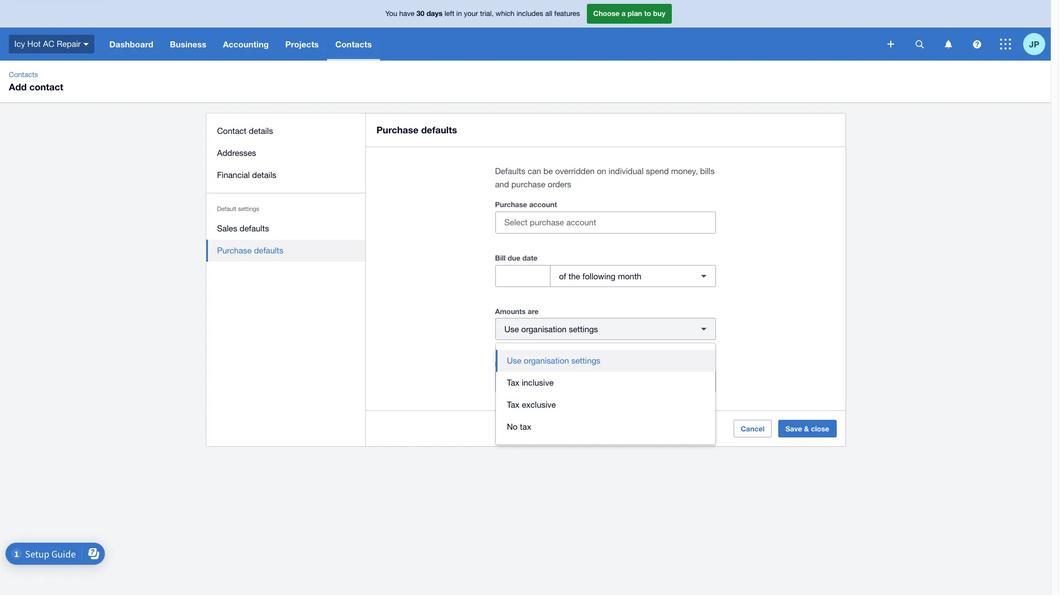 Task type: describe. For each thing, give the bounding box(es) containing it.
repair
[[57, 39, 81, 48]]

icy hot ac repair
[[14, 39, 81, 48]]

settings down use organisation settings button
[[569, 378, 598, 387]]

use organisation settings inside button
[[507, 356, 601, 366]]

business
[[170, 39, 206, 49]]

save & close button
[[778, 420, 837, 438]]

jp
[[1029, 39, 1040, 49]]

exclusive
[[522, 401, 556, 410]]

cancel button
[[734, 420, 772, 438]]

defaults for 'purchase defaults' button in the left of the page
[[254, 246, 283, 255]]

individual
[[609, 167, 644, 176]]

0 vertical spatial defaults
[[421, 124, 457, 136]]

2 horizontal spatial svg image
[[1000, 39, 1011, 50]]

you
[[385, 10, 397, 18]]

choose
[[593, 9, 620, 18]]

default
[[217, 206, 236, 212]]

financial
[[217, 170, 250, 180]]

save & close
[[786, 425, 830, 434]]

2 horizontal spatial svg image
[[973, 40, 981, 48]]

0 vertical spatial use
[[505, 325, 519, 334]]

contacts link
[[4, 70, 42, 81]]

contact details
[[217, 126, 273, 136]]

&
[[804, 425, 809, 434]]

buy
[[653, 9, 666, 18]]

addresses
[[217, 148, 256, 158]]

add
[[9, 81, 27, 93]]

no tax button
[[496, 417, 716, 439]]

use inside button
[[507, 356, 522, 366]]

Purchase account field
[[496, 212, 715, 233]]

contact
[[29, 81, 63, 93]]

plan
[[628, 9, 642, 18]]

business button
[[162, 28, 215, 61]]

due
[[508, 254, 521, 263]]

includes
[[517, 10, 543, 18]]

tax for purchase tax
[[529, 360, 540, 369]]

are
[[528, 307, 539, 316]]

accounting
[[223, 39, 269, 49]]

purchase inside button
[[217, 246, 252, 255]]

2 vertical spatial use
[[505, 378, 519, 387]]

sales
[[217, 224, 237, 233]]

money,
[[671, 167, 698, 176]]

on
[[597, 167, 606, 176]]

no tax
[[507, 423, 531, 432]]

you have 30 days left in your trial, which includes all features
[[385, 9, 580, 18]]

financial details
[[217, 170, 276, 180]]

of the following month button
[[550, 265, 716, 287]]

settings up sales defaults at top left
[[238, 206, 259, 212]]

addresses button
[[206, 142, 366, 164]]

tax inclusive
[[507, 378, 554, 388]]

banner containing jp
[[0, 0, 1051, 61]]

contacts for contacts
[[335, 39, 372, 49]]

default settings
[[217, 206, 259, 212]]

1 use organisation settings button from the top
[[495, 318, 716, 340]]

spend
[[646, 167, 669, 176]]

amounts are
[[495, 307, 539, 316]]

contact details button
[[206, 120, 366, 142]]

dashboard
[[109, 39, 153, 49]]

account
[[529, 200, 557, 209]]

dashboard link
[[101, 28, 162, 61]]

defaults
[[495, 167, 526, 176]]

0 horizontal spatial svg image
[[888, 41, 894, 47]]

30
[[417, 9, 425, 18]]

your
[[464, 10, 478, 18]]

financial details button
[[206, 164, 366, 186]]

svg image inside the 'icy hot ac repair' popup button
[[83, 43, 89, 46]]

contacts for contacts add contact
[[9, 71, 38, 79]]

navigation containing dashboard
[[101, 28, 880, 61]]

settings up use organisation settings button
[[569, 325, 598, 334]]

sales defaults
[[217, 224, 269, 233]]

choose a plan to buy
[[593, 9, 666, 18]]

close
[[811, 425, 830, 434]]

the
[[569, 272, 580, 281]]

icy
[[14, 39, 25, 48]]

contacts button
[[327, 28, 380, 61]]

contacts add contact
[[9, 71, 63, 93]]

tax for tax inclusive
[[507, 378, 520, 388]]

trial,
[[480, 10, 494, 18]]

jp button
[[1023, 28, 1051, 61]]

purchase tax
[[495, 360, 540, 369]]

tax inclusive button
[[496, 372, 716, 394]]

in
[[456, 10, 462, 18]]

left
[[445, 10, 454, 18]]

purchase defaults button
[[206, 240, 366, 262]]

tax exclusive button
[[496, 394, 716, 417]]

purchase account
[[495, 200, 557, 209]]

1 horizontal spatial svg image
[[945, 40, 952, 48]]

1 horizontal spatial svg image
[[916, 40, 924, 48]]

tax for no tax
[[520, 423, 531, 432]]

accounting button
[[215, 28, 277, 61]]



Task type: locate. For each thing, give the bounding box(es) containing it.
of the following month
[[559, 272, 642, 281]]

0 vertical spatial contacts
[[335, 39, 372, 49]]

use organisation settings up the inclusive
[[507, 356, 601, 366]]

organisation down "are"
[[521, 325, 567, 334]]

month
[[618, 272, 642, 281]]

2 vertical spatial defaults
[[254, 246, 283, 255]]

tax down the purchase tax
[[507, 378, 520, 388]]

tax for tax exclusive
[[507, 401, 520, 410]]

1 vertical spatial tax
[[507, 401, 520, 410]]

organisation
[[521, 325, 567, 334], [524, 356, 569, 366], [521, 378, 567, 387]]

to
[[644, 9, 651, 18]]

tax inside tax exclusive button
[[507, 401, 520, 410]]

a
[[622, 9, 626, 18]]

2 vertical spatial use organisation settings
[[505, 378, 598, 387]]

1 vertical spatial defaults
[[240, 224, 269, 233]]

group containing use organisation settings
[[496, 344, 716, 445]]

purchase
[[377, 124, 419, 136], [495, 200, 527, 209], [217, 246, 252, 255], [495, 360, 527, 369]]

0 vertical spatial tax
[[507, 378, 520, 388]]

projects
[[285, 39, 319, 49]]

use down the purchase tax
[[505, 378, 519, 387]]

purchase
[[511, 180, 546, 189]]

tax up the inclusive
[[529, 360, 540, 369]]

tax up the "no" in the left of the page
[[507, 401, 520, 410]]

group
[[496, 344, 716, 445]]

sales defaults button
[[206, 218, 366, 240]]

bill due date group
[[495, 265, 716, 287]]

of
[[559, 272, 566, 281]]

save
[[786, 425, 802, 434]]

date
[[523, 254, 538, 263]]

contacts up the add
[[9, 71, 38, 79]]

bill
[[495, 254, 506, 263]]

details for contact details
[[249, 126, 273, 136]]

inclusive
[[522, 378, 554, 388]]

1 vertical spatial use organisation settings
[[507, 356, 601, 366]]

menu containing contact details
[[206, 114, 366, 269]]

0 vertical spatial tax
[[529, 360, 540, 369]]

use organisation settings button up tax exclusive button
[[495, 371, 716, 393]]

following
[[583, 272, 616, 281]]

settings inside button
[[571, 356, 601, 366]]

tax
[[529, 360, 540, 369], [520, 423, 531, 432]]

contacts inside popup button
[[335, 39, 372, 49]]

organisation inside button
[[524, 356, 569, 366]]

svg image
[[945, 40, 952, 48], [973, 40, 981, 48], [83, 43, 89, 46]]

2 vertical spatial organisation
[[521, 378, 567, 387]]

0 vertical spatial use organisation settings
[[505, 325, 598, 334]]

all
[[545, 10, 552, 18]]

organisation up the inclusive
[[524, 356, 569, 366]]

features
[[554, 10, 580, 18]]

details
[[249, 126, 273, 136], [252, 170, 276, 180]]

tax
[[507, 378, 520, 388], [507, 401, 520, 410]]

0 vertical spatial use organisation settings button
[[495, 318, 716, 340]]

contacts inside contacts add contact
[[9, 71, 38, 79]]

can
[[528, 167, 541, 176]]

0 horizontal spatial svg image
[[83, 43, 89, 46]]

1 vertical spatial details
[[252, 170, 276, 180]]

list box containing use organisation settings
[[496, 344, 716, 445]]

svg image
[[1000, 39, 1011, 50], [916, 40, 924, 48], [888, 41, 894, 47]]

details down the addresses button
[[252, 170, 276, 180]]

orders
[[548, 180, 572, 189]]

0 horizontal spatial contacts
[[9, 71, 38, 79]]

amounts
[[495, 307, 526, 316]]

details right contact on the left of page
[[249, 126, 273, 136]]

contact
[[217, 126, 247, 136]]

1 horizontal spatial contacts
[[335, 39, 372, 49]]

use
[[505, 325, 519, 334], [507, 356, 522, 366], [505, 378, 519, 387]]

settings
[[238, 206, 259, 212], [569, 325, 598, 334], [571, 356, 601, 366], [569, 378, 598, 387]]

days
[[427, 9, 443, 18]]

have
[[399, 10, 415, 18]]

icy hot ac repair button
[[0, 28, 101, 61]]

2 tax from the top
[[507, 401, 520, 410]]

0 vertical spatial details
[[249, 126, 273, 136]]

1 vertical spatial use
[[507, 356, 522, 366]]

use organisation settings button
[[496, 350, 716, 372]]

none number field inside bill due date 'group'
[[496, 266, 550, 287]]

1 horizontal spatial purchase defaults
[[377, 124, 457, 136]]

settings up tax inclusive button
[[571, 356, 601, 366]]

banner
[[0, 0, 1051, 61]]

use organisation settings button
[[495, 318, 716, 340], [495, 371, 716, 393]]

0 horizontal spatial purchase defaults
[[217, 246, 283, 255]]

hot
[[27, 39, 41, 48]]

tax exclusive
[[507, 401, 556, 410]]

overridden
[[555, 167, 595, 176]]

1 vertical spatial contacts
[[9, 71, 38, 79]]

tax inside tax inclusive button
[[507, 378, 520, 388]]

0 vertical spatial purchase defaults
[[377, 124, 457, 136]]

list box
[[496, 344, 716, 445]]

use up "tax inclusive"
[[507, 356, 522, 366]]

organisation up exclusive
[[521, 378, 567, 387]]

contacts
[[335, 39, 372, 49], [9, 71, 38, 79]]

use organisation settings down "are"
[[505, 325, 598, 334]]

defaults
[[421, 124, 457, 136], [240, 224, 269, 233], [254, 246, 283, 255]]

2 use organisation settings button from the top
[[495, 371, 716, 393]]

cancel
[[741, 425, 765, 434]]

1 vertical spatial organisation
[[524, 356, 569, 366]]

which
[[496, 10, 515, 18]]

and
[[495, 180, 509, 189]]

1 tax from the top
[[507, 378, 520, 388]]

1 vertical spatial purchase defaults
[[217, 246, 283, 255]]

no
[[507, 423, 518, 432]]

contacts right projects
[[335, 39, 372, 49]]

bills
[[700, 167, 715, 176]]

None number field
[[496, 266, 550, 287]]

menu
[[206, 114, 366, 269]]

use organisation settings button up use organisation settings button
[[495, 318, 716, 340]]

0 vertical spatial organisation
[[521, 325, 567, 334]]

ac
[[43, 39, 54, 48]]

navigation
[[101, 28, 880, 61]]

bill due date
[[495, 254, 538, 263]]

1 vertical spatial tax
[[520, 423, 531, 432]]

tax inside no tax button
[[520, 423, 531, 432]]

be
[[544, 167, 553, 176]]

defaults for sales defaults button
[[240, 224, 269, 233]]

1 vertical spatial use organisation settings button
[[495, 371, 716, 393]]

use down the amounts
[[505, 325, 519, 334]]

tax right the "no" in the left of the page
[[520, 423, 531, 432]]

purchase defaults inside button
[[217, 246, 283, 255]]

details for financial details
[[252, 170, 276, 180]]

defaults can be overridden on individual spend money, bills and purchase orders
[[495, 167, 715, 189]]

projects button
[[277, 28, 327, 61]]

use organisation settings up exclusive
[[505, 378, 598, 387]]



Task type: vqa. For each thing, say whether or not it's contained in the screenshot.
JS Popup Button
no



